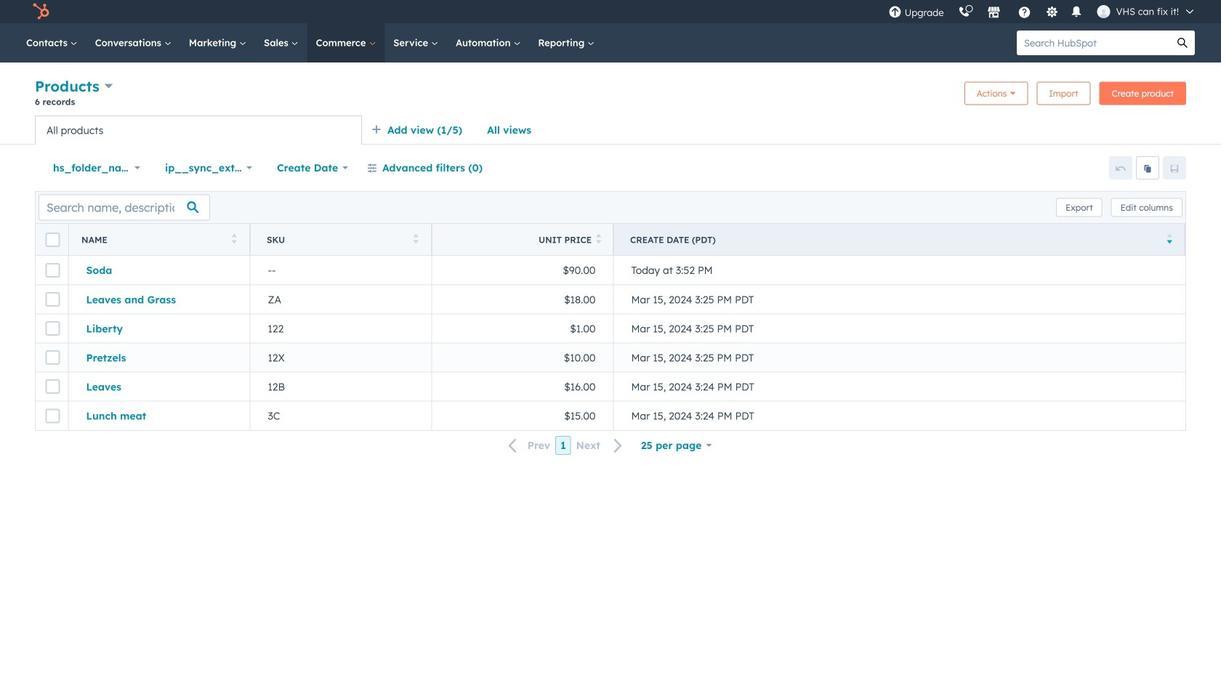 Task type: locate. For each thing, give the bounding box(es) containing it.
menu
[[882, 0, 1204, 23]]

0 horizontal spatial press to sort. element
[[232, 234, 237, 246]]

descending sort. press to sort ascending. element
[[1167, 234, 1173, 246]]

0 horizontal spatial press to sort. image
[[413, 234, 419, 244]]

pagination navigation
[[500, 436, 632, 456]]

1 horizontal spatial press to sort. element
[[413, 234, 419, 246]]

press to sort. image
[[413, 234, 419, 244], [596, 234, 602, 244]]

banner
[[35, 76, 1187, 116]]

1 horizontal spatial press to sort. image
[[596, 234, 602, 244]]

press to sort. image for third press to sort. element from the left
[[596, 234, 602, 244]]

1 press to sort. image from the left
[[413, 234, 419, 244]]

press to sort. element
[[232, 234, 237, 246], [413, 234, 419, 246], [596, 234, 602, 246]]

2 horizontal spatial press to sort. element
[[596, 234, 602, 246]]

2 press to sort. image from the left
[[596, 234, 602, 244]]



Task type: vqa. For each thing, say whether or not it's contained in the screenshot.
Pagination navigation
yes



Task type: describe. For each thing, give the bounding box(es) containing it.
3 press to sort. element from the left
[[596, 234, 602, 246]]

marketplaces image
[[988, 7, 1001, 20]]

press to sort. image for 2nd press to sort. element from the right
[[413, 234, 419, 244]]

1 press to sort. element from the left
[[232, 234, 237, 246]]

terry turtle image
[[1098, 5, 1111, 18]]

2 press to sort. element from the left
[[413, 234, 419, 246]]

descending sort. press to sort ascending. image
[[1167, 234, 1173, 244]]

Search name, description, or SKU search field
[[39, 195, 210, 221]]

Search HubSpot search field
[[1017, 31, 1171, 55]]

press to sort. image
[[232, 234, 237, 244]]



